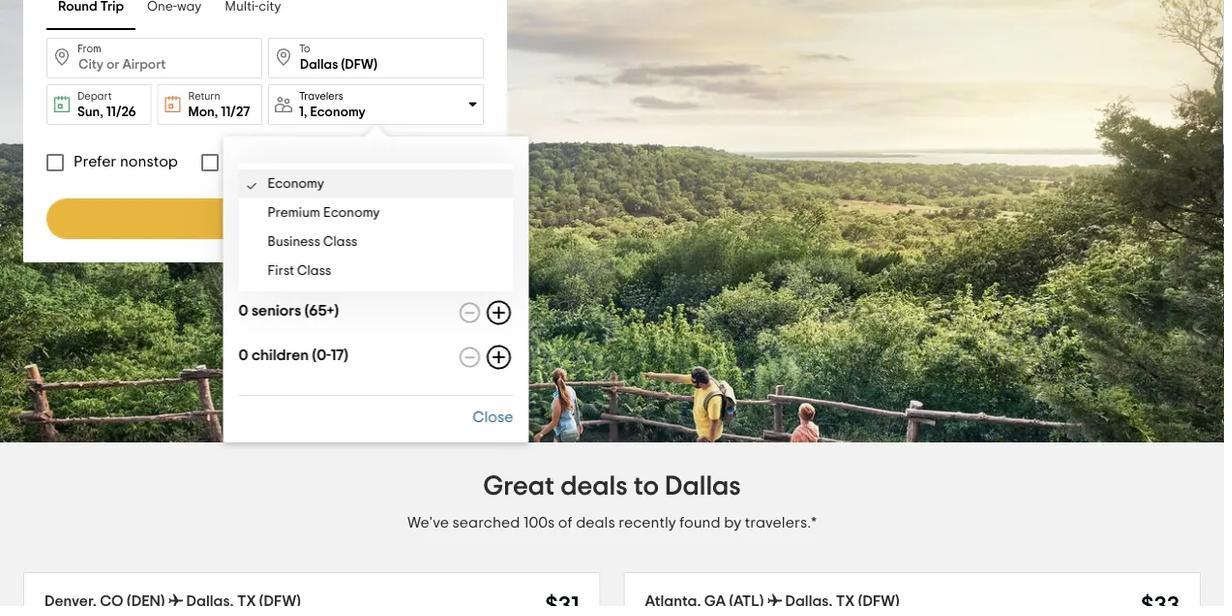 Task type: locate. For each thing, give the bounding box(es) containing it.
searched
[[453, 515, 520, 531]]

find flights
[[227, 211, 303, 227]]

one-way
[[147, 0, 202, 14]]

children
[[252, 348, 309, 363]]

round
[[58, 0, 97, 14]]

(65+)
[[305, 303, 339, 319]]

nearby
[[284, 154, 335, 169]]

seniors
[[252, 303, 301, 319]]

to
[[299, 44, 311, 54]]

0 seniors (65+)
[[239, 303, 339, 319]]

class for business class
[[323, 235, 358, 249]]

we've searched 100s of deals recently found by travelers.*
[[408, 515, 817, 531]]

travelers
[[299, 91, 344, 101]]

0
[[239, 303, 248, 319], [239, 348, 248, 363]]

great deals to dallas
[[483, 472, 741, 500]]

include nearby airports
[[228, 154, 395, 169]]

find flights button
[[46, 198, 484, 239]]

1 down travelers
[[299, 105, 304, 119]]

class up "64)"
[[323, 235, 358, 249]]

City or Airport text field
[[268, 38, 484, 78]]

1
[[299, 105, 304, 119], [239, 259, 244, 274]]

of
[[559, 515, 573, 531]]

include
[[228, 154, 281, 169]]

1 vertical spatial class
[[297, 264, 332, 278]]

1 left adult
[[239, 259, 244, 274]]

(18-
[[288, 259, 311, 274]]

0 horizontal spatial 1
[[239, 259, 244, 274]]

first
[[268, 264, 294, 278]]

1 vertical spatial 1
[[239, 259, 244, 274]]

0 vertical spatial deals
[[561, 472, 628, 500]]

multi-city
[[225, 0, 281, 14]]

class for first class
[[297, 264, 332, 278]]

(0-
[[312, 348, 331, 363]]

round trip
[[58, 0, 124, 14]]

class down business class
[[297, 264, 332, 278]]

multi-
[[225, 0, 259, 14]]

1 vertical spatial deals
[[576, 515, 616, 531]]

0 vertical spatial 1
[[299, 105, 304, 119]]

1 0 from the top
[[239, 303, 248, 319]]

nonstop
[[120, 154, 178, 169]]

prefer nonstop
[[74, 154, 178, 169]]

found
[[680, 515, 721, 531]]

City or Airport text field
[[46, 38, 262, 78]]

premium
[[268, 206, 321, 220]]

return mon, 11/27
[[188, 91, 250, 119]]

dallas
[[665, 472, 741, 500]]

1 adult (18-64)
[[239, 259, 333, 274]]

adult
[[247, 259, 284, 274]]

economy up business class
[[323, 206, 380, 220]]

2 0 from the top
[[239, 348, 248, 363]]

first class
[[268, 264, 332, 278]]

travelers 1 , economy
[[299, 91, 366, 119]]

0 left seniors
[[239, 303, 248, 319]]

flights
[[260, 211, 303, 227]]

deals up 'we've searched 100s of deals recently found by travelers.*'
[[561, 472, 628, 500]]

1 horizontal spatial 1
[[299, 105, 304, 119]]

100s
[[524, 515, 555, 531]]

economy down travelers
[[310, 105, 366, 119]]

0 vertical spatial class
[[323, 235, 358, 249]]

0 left children
[[239, 348, 248, 363]]

deals right 'of' at the bottom
[[576, 515, 616, 531]]

economy
[[310, 105, 366, 119], [249, 177, 306, 191], [268, 177, 324, 191], [323, 206, 380, 220]]

11/27
[[221, 106, 250, 119]]

0 vertical spatial 0
[[239, 303, 248, 319]]

deals
[[561, 472, 628, 500], [576, 515, 616, 531]]

1 vertical spatial 0
[[239, 348, 248, 363]]

64)
[[311, 259, 333, 274]]

class
[[323, 235, 358, 249], [297, 264, 332, 278]]



Task type: vqa. For each thing, say whether or not it's contained in the screenshot.
we've
yes



Task type: describe. For each thing, give the bounding box(es) containing it.
find
[[227, 211, 257, 227]]

0 children (0-17)
[[239, 348, 348, 363]]

mon,
[[188, 106, 218, 119]]

prefer
[[74, 154, 117, 169]]

return
[[188, 91, 220, 102]]

from
[[77, 44, 101, 54]]

great
[[483, 472, 555, 500]]

way
[[177, 0, 202, 14]]

to
[[634, 472, 659, 500]]

sun,
[[77, 106, 103, 119]]

travelers.*
[[745, 515, 817, 531]]

close
[[473, 410, 514, 425]]

economy down nearby
[[268, 177, 324, 191]]

by
[[724, 515, 742, 531]]

1 inside travelers 1 , economy
[[299, 105, 304, 119]]

business class
[[268, 235, 358, 249]]

depart sun, 11/26
[[77, 91, 136, 119]]

17)
[[331, 348, 348, 363]]

depart
[[77, 91, 112, 102]]

11/26
[[106, 106, 136, 119]]

0 for 0 seniors (65+)
[[239, 303, 248, 319]]

,
[[304, 105, 307, 119]]

economy inside travelers 1 , economy
[[310, 105, 366, 119]]

airports
[[339, 154, 395, 169]]

business
[[268, 235, 321, 249]]

city
[[259, 0, 281, 14]]

premium economy
[[268, 206, 380, 220]]

recently
[[619, 515, 677, 531]]

one-
[[147, 0, 177, 14]]

economy down include
[[249, 177, 306, 191]]

we've
[[408, 515, 449, 531]]

0 for 0 children (0-17)
[[239, 348, 248, 363]]

trip
[[100, 0, 124, 14]]



